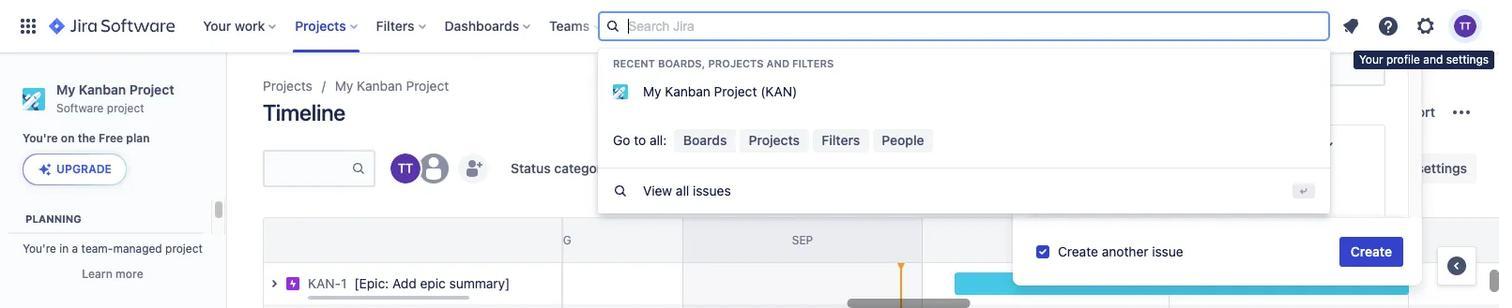 Task type: vqa. For each thing, say whether or not it's contained in the screenshot.
Learn more
yes



Task type: describe. For each thing, give the bounding box(es) containing it.
you're on the free plan
[[23, 132, 150, 146]]

my for my kanban project
[[335, 78, 353, 94]]

people
[[882, 133, 925, 149]]

1
[[341, 276, 347, 292]]

upgrade button
[[23, 155, 126, 185]]

my kanban project software project
[[56, 82, 174, 115]]

create for create button within the the primary element
[[695, 18, 737, 34]]

plan
[[126, 132, 150, 146]]

learn more button
[[82, 268, 143, 283]]

Search timeline text field
[[265, 152, 351, 186]]

more
[[116, 268, 143, 282]]

oct
[[1035, 234, 1058, 248]]

kanban for my kanban project
[[357, 78, 403, 94]]

teams button
[[544, 11, 609, 41]]

recent
[[613, 57, 655, 70]]

summary]
[[449, 276, 510, 292]]

kanban for my kanban project (kan)
[[665, 84, 711, 100]]

view for view settings
[[1384, 161, 1414, 177]]

settings inside view settings dropdown button
[[1418, 161, 1468, 177]]

to
[[634, 133, 646, 149]]

my kanban project
[[335, 78, 449, 94]]

[epic:
[[354, 276, 389, 292]]

you're for you're in a team-managed project
[[23, 242, 56, 256]]

upgrade
[[56, 163, 112, 177]]

0 horizontal spatial and
[[767, 57, 790, 70]]

create for right create button
[[1351, 244, 1393, 260]]

planning image
[[3, 209, 25, 231]]

the
[[78, 132, 96, 146]]

aug
[[547, 234, 572, 248]]

your profile and settings tooltip
[[1354, 51, 1495, 69]]

a
[[72, 242, 78, 256]]

1 vertical spatial projects
[[263, 78, 313, 94]]

export
[[1395, 104, 1436, 120]]

my for my kanban project (kan)
[[643, 84, 662, 100]]

summary
[[1036, 30, 1089, 44]]

summary *
[[1036, 30, 1096, 44]]

boards link
[[675, 130, 736, 153]]

boards
[[684, 133, 727, 149]]

project inside my kanban project software project
[[107, 101, 144, 115]]

issues
[[693, 183, 731, 199]]

1 vertical spatial project
[[165, 242, 203, 256]]

timeline
[[263, 100, 346, 126]]

1 horizontal spatial create
[[1058, 244, 1099, 260]]

1 horizontal spatial create button
[[1340, 238, 1404, 268]]

project for my kanban project software project
[[129, 82, 174, 98]]



Task type: locate. For each thing, give the bounding box(es) containing it.
create another issue
[[1058, 244, 1184, 260]]

you're left on
[[23, 132, 58, 146]]

kan-1 link
[[308, 275, 347, 294]]

create button up recent boards, projects and filters
[[684, 11, 748, 41]]

search image
[[606, 19, 621, 34]]

banner containing teams
[[0, 0, 1500, 214]]

1 horizontal spatial kanban
[[357, 78, 403, 94]]

0 horizontal spatial create button
[[684, 11, 748, 41]]

None text field
[[1038, 50, 1384, 84]]

go to all:
[[613, 133, 667, 149]]

settings inside your profile and settings tooltip
[[1447, 53, 1490, 67]]

0 vertical spatial you're
[[23, 132, 58, 146]]

kanban inside banner
[[665, 84, 711, 100]]

your profile and settings
[[1360, 53, 1490, 67]]

and right profile
[[1424, 53, 1444, 67]]

teams
[[550, 18, 590, 34]]

create
[[695, 18, 737, 34], [1058, 244, 1099, 260], [1351, 244, 1393, 260]]

1 horizontal spatial and
[[1424, 53, 1444, 67]]

create inside the primary element
[[695, 18, 737, 34]]

1 horizontal spatial my
[[335, 78, 353, 94]]

filters link
[[813, 130, 870, 153]]

my kanban project (kan)
[[643, 84, 798, 100]]

1 vertical spatial you're
[[23, 242, 56, 256]]

my down recent
[[643, 84, 662, 100]]

1 vertical spatial projects link
[[740, 130, 809, 153]]

notifications image
[[1340, 15, 1363, 38]]

go
[[613, 133, 631, 149]]

and
[[1424, 53, 1444, 67], [767, 57, 790, 70]]

issue
[[1153, 244, 1184, 260]]

1 vertical spatial settings
[[1418, 161, 1468, 177]]

settings image
[[1415, 15, 1438, 38]]

2 horizontal spatial my
[[643, 84, 662, 100]]

my up software
[[56, 82, 75, 98]]

learn
[[82, 268, 113, 282]]

jira software image
[[49, 15, 175, 38], [49, 15, 175, 38]]

on
[[61, 132, 75, 146]]

0 vertical spatial projects link
[[263, 75, 313, 98]]

my inside banner
[[643, 84, 662, 100]]

all
[[676, 183, 690, 199]]

project for my kanban project
[[406, 78, 449, 94]]

team-
[[81, 242, 113, 256]]

project inside my kanban project (kan) link
[[714, 84, 757, 100]]

kan-1 [epic: add epic summary]
[[308, 276, 510, 292]]

2 horizontal spatial create
[[1351, 244, 1393, 260]]

create right oct
[[1058, 244, 1099, 260]]

show child issues image
[[263, 273, 286, 296]]

kanban
[[357, 78, 403, 94], [79, 82, 126, 98], [665, 84, 711, 100]]

create button right nov
[[1340, 238, 1404, 268]]

my for my kanban project software project
[[56, 82, 75, 98]]

0 horizontal spatial project
[[129, 82, 174, 98]]

2 horizontal spatial kanban
[[665, 84, 711, 100]]

1 horizontal spatial project
[[165, 242, 203, 256]]

project inside my kanban project link
[[406, 78, 449, 94]]

you're left in
[[23, 242, 56, 256]]

planning
[[25, 214, 81, 226]]

view
[[1384, 161, 1414, 177], [643, 183, 673, 199]]

profile
[[1387, 53, 1421, 67]]

1 vertical spatial view
[[643, 183, 673, 199]]

project inside my kanban project software project
[[129, 82, 174, 98]]

filters
[[793, 57, 834, 70], [822, 133, 861, 149]]

unassigned image
[[419, 154, 449, 184]]

Description - Main content area, start typing to enter text. text field
[[1063, 186, 1359, 208]]

projects up my kanban project (kan)
[[708, 57, 764, 70]]

nov
[[1278, 234, 1302, 248]]

in
[[59, 242, 69, 256]]

projects down the (kan)
[[749, 133, 800, 149]]

view all issues image
[[613, 184, 628, 199]]

filters left people
[[822, 133, 861, 149]]

*
[[1090, 30, 1096, 44]]

kanban down 'boards,'
[[665, 84, 711, 100]]

create up recent boards, projects and filters
[[695, 18, 737, 34]]

Search Jira field
[[598, 11, 1331, 41]]

1 you're from the top
[[23, 132, 58, 146]]

0 vertical spatial filters
[[793, 57, 834, 70]]

kanban for my kanban project software project
[[79, 82, 126, 98]]

2 you're from the top
[[23, 242, 56, 256]]

managed
[[113, 242, 162, 256]]

kanban up software
[[79, 82, 126, 98]]

epic image
[[286, 277, 301, 292]]

your
[[1360, 53, 1384, 67]]

1 vertical spatial create button
[[1340, 238, 1404, 268]]

project right managed
[[165, 242, 203, 256]]

my kanban project link
[[335, 75, 449, 98]]

terry turtle image
[[391, 154, 421, 184]]

help image
[[1378, 15, 1400, 38]]

view settings button
[[1348, 154, 1477, 184]]

insert / image
[[1319, 133, 1341, 156]]

0 vertical spatial view
[[1384, 161, 1414, 177]]

0 horizontal spatial project
[[107, 101, 144, 115]]

my kanban project (kan) link
[[598, 77, 1331, 107]]

view inside dropdown button
[[1384, 161, 1414, 177]]

recent boards, projects and filters
[[613, 57, 834, 70]]

software
[[56, 101, 104, 115]]

projects link up timeline
[[263, 75, 313, 98]]

1 horizontal spatial projects link
[[740, 130, 809, 153]]

create button inside the primary element
[[684, 11, 748, 41]]

primary element
[[11, 0, 1143, 53]]

project
[[107, 101, 144, 115], [165, 242, 203, 256]]

kanban up terry turtle icon
[[357, 78, 403, 94]]

0 vertical spatial project
[[107, 101, 144, 115]]

view all issues link
[[598, 169, 1331, 214]]

settings
[[1447, 53, 1490, 67], [1418, 161, 1468, 177]]

add people image
[[462, 158, 485, 180]]

sep
[[792, 234, 814, 248]]

you're for you're on the free plan
[[23, 132, 58, 146]]

1 horizontal spatial project
[[406, 78, 449, 94]]

filters up the (kan)
[[793, 57, 834, 70]]

project
[[406, 78, 449, 94], [129, 82, 174, 98], [714, 84, 757, 100]]

0 horizontal spatial projects link
[[263, 75, 313, 98]]

projects link down the (kan)
[[740, 130, 809, 153]]

epic
[[420, 276, 446, 292]]

project for my kanban project (kan)
[[714, 84, 757, 100]]

your profile and settings image
[[1455, 15, 1477, 38]]

learn more
[[82, 268, 143, 282]]

view all issues
[[643, 183, 731, 199]]

view settings
[[1384, 161, 1468, 177]]

0 horizontal spatial create
[[695, 18, 737, 34]]

0 horizontal spatial my
[[56, 82, 75, 98]]

projects link
[[263, 75, 313, 98], [740, 130, 809, 153]]

project up plan on the top
[[107, 101, 144, 115]]

my up timeline
[[335, 78, 353, 94]]

view left "all"
[[643, 183, 673, 199]]

kan-
[[308, 276, 341, 292]]

view for view all issues
[[643, 183, 673, 199]]

create right nov
[[1351, 244, 1393, 260]]

2 vertical spatial projects
[[749, 133, 800, 149]]

1 horizontal spatial view
[[1384, 161, 1414, 177]]

banner
[[0, 0, 1500, 214]]

boards,
[[658, 57, 706, 70]]

create button
[[684, 11, 748, 41], [1340, 238, 1404, 268]]

project up unassigned icon
[[406, 78, 449, 94]]

people link
[[873, 130, 934, 153]]

(kan)
[[761, 84, 798, 100]]

0 vertical spatial settings
[[1447, 53, 1490, 67]]

projects up timeline
[[263, 78, 313, 94]]

and inside tooltip
[[1424, 53, 1444, 67]]

projects
[[708, 57, 764, 70], [263, 78, 313, 94], [749, 133, 800, 149]]

kanban inside my kanban project software project
[[79, 82, 126, 98]]

project up plan on the top
[[129, 82, 174, 98]]

you're
[[23, 132, 58, 146], [23, 242, 56, 256]]

0 horizontal spatial view
[[643, 183, 673, 199]]

another
[[1102, 244, 1149, 260]]

1 vertical spatial filters
[[822, 133, 861, 149]]

export button
[[1358, 98, 1447, 128]]

all:
[[650, 133, 667, 149]]

add
[[393, 276, 417, 292]]

settings down the 'export'
[[1418, 161, 1468, 177]]

free
[[99, 132, 123, 146]]

you're in a team-managed project
[[23, 242, 203, 256]]

view down the export button
[[1384, 161, 1414, 177]]

0 vertical spatial create button
[[684, 11, 748, 41]]

0 vertical spatial projects
[[708, 57, 764, 70]]

my
[[335, 78, 353, 94], [56, 82, 75, 98], [643, 84, 662, 100]]

my inside my kanban project software project
[[56, 82, 75, 98]]

project down recent boards, projects and filters
[[714, 84, 757, 100]]

0 horizontal spatial kanban
[[79, 82, 126, 98]]

settings down 'your profile and settings' image
[[1447, 53, 1490, 67]]

2 horizontal spatial project
[[714, 84, 757, 100]]

and up the (kan)
[[767, 57, 790, 70]]



